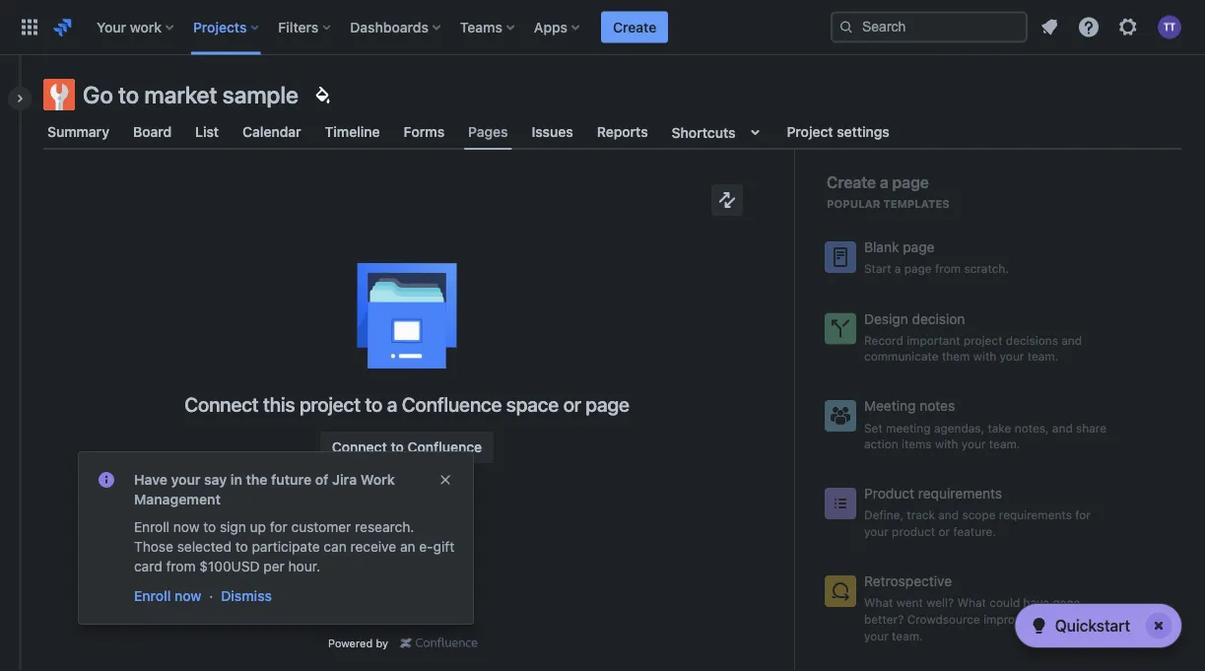 Task type: describe. For each thing, give the bounding box(es) containing it.
enroll now
[[134, 588, 201, 604]]

connect for connect this project to a confluence space or page
[[185, 392, 259, 416]]

space
[[507, 392, 559, 416]]

jira
[[332, 472, 357, 488]]

set background color image
[[310, 83, 334, 106]]

page inside create a page popular templates
[[893, 173, 929, 192]]

from
[[166, 558, 196, 575]]

forms link
[[400, 114, 449, 150]]

have
[[134, 472, 167, 488]]

pages
[[468, 124, 508, 140]]

tab list containing pages
[[32, 114, 1194, 150]]

timeline link
[[321, 114, 384, 150]]

powered by
[[328, 637, 388, 650]]

apps button
[[528, 11, 588, 43]]

summary link
[[43, 114, 113, 150]]

projects
[[193, 19, 247, 35]]

dashboards button
[[344, 11, 448, 43]]

summary
[[47, 124, 109, 140]]

check image
[[1028, 614, 1052, 638]]

an
[[400, 539, 416, 555]]

appswitcher icon image
[[18, 15, 41, 39]]

market
[[144, 81, 217, 108]]

in
[[231, 472, 242, 488]]

go to market sample
[[83, 81, 299, 108]]

connect to confluence
[[332, 439, 482, 455]]

research.
[[355, 519, 414, 535]]

popular
[[827, 198, 881, 210]]

0 horizontal spatial a
[[387, 392, 397, 416]]

project
[[300, 392, 361, 416]]

of
[[315, 472, 329, 488]]

this
[[263, 392, 295, 416]]

powered
[[328, 637, 373, 650]]

list
[[195, 124, 219, 140]]

those
[[134, 539, 173, 555]]

enroll now to sign up for customer research. those selected to participate can receive an e-gift card from $100usd per hour.
[[134, 519, 455, 575]]

reports
[[597, 124, 648, 140]]

have your say in the future of jira work management
[[134, 472, 395, 508]]

$100usd
[[199, 558, 260, 575]]

dismiss
[[221, 588, 272, 604]]

connect for connect to confluence
[[332, 439, 387, 455]]

create for create a page popular templates
[[827, 173, 876, 192]]

teams
[[460, 19, 503, 35]]

update space or page icon image
[[716, 188, 739, 212]]

projects button
[[187, 11, 267, 43]]

to inside button
[[391, 439, 404, 455]]

list link
[[191, 114, 223, 150]]

receive
[[350, 539, 396, 555]]

up
[[250, 519, 266, 535]]

templates
[[884, 198, 950, 210]]

customer
[[291, 519, 351, 535]]

now for enroll now
[[174, 588, 201, 604]]

project
[[787, 124, 834, 140]]

enroll now button
[[132, 585, 203, 608]]

card
[[134, 558, 162, 575]]

your work
[[97, 19, 162, 35]]

selected
[[177, 539, 232, 555]]

timeline
[[325, 124, 380, 140]]

info image
[[95, 468, 118, 492]]

0 vertical spatial confluence
[[402, 392, 502, 416]]

your work button
[[91, 11, 181, 43]]

search image
[[839, 19, 855, 35]]

to up the selected
[[203, 519, 216, 535]]

calendar link
[[239, 114, 305, 150]]

by
[[376, 637, 388, 650]]

to down sign
[[235, 539, 248, 555]]

issues
[[532, 124, 573, 140]]

enroll for enroll now
[[134, 588, 171, 604]]



Task type: vqa. For each thing, say whether or not it's contained in the screenshot.
colours in the IF YOU SELECT A THEME, THEN ANY COLOURS OR PAGE LAYOUTS DEFINED IN THAT THEME WILL BE APPLIED ACROSS THE WHOLE CONFLUENCE SITE.
no



Task type: locate. For each thing, give the bounding box(es) containing it.
your profile and settings image
[[1158, 15, 1182, 39]]

enroll inside button
[[134, 588, 171, 604]]

teams button
[[454, 11, 522, 43]]

for
[[270, 519, 288, 535]]

Search field
[[831, 11, 1028, 43]]

tab list
[[32, 114, 1194, 150]]

per
[[264, 558, 285, 575]]

connect left this
[[185, 392, 259, 416]]

the
[[246, 472, 268, 488]]

confluence up "connect to confluence"
[[402, 392, 502, 416]]

or
[[563, 392, 581, 416]]

create inside button
[[613, 19, 657, 35]]

1 horizontal spatial create
[[827, 173, 876, 192]]

now down "from"
[[174, 588, 201, 604]]

page
[[893, 173, 929, 192], [586, 392, 630, 416]]

dashboards
[[350, 19, 429, 35]]

create a page popular templates
[[827, 173, 950, 210]]

can
[[324, 539, 347, 555]]

forms
[[404, 124, 445, 140]]

dismiss button
[[219, 585, 274, 608]]

confluence inside connect to confluence button
[[408, 439, 482, 455]]

0 vertical spatial now
[[173, 519, 200, 535]]

create up popular
[[827, 173, 876, 192]]

confluence up dismiss image
[[408, 439, 482, 455]]

enroll down "card"
[[134, 588, 171, 604]]

1 vertical spatial create
[[827, 173, 876, 192]]

connect this project to a confluence space or page
[[185, 392, 630, 416]]

connect to confluence button
[[320, 432, 494, 463]]

confluence
[[402, 392, 502, 416], [408, 439, 482, 455]]

confluence image
[[400, 635, 478, 651], [400, 635, 478, 651]]

shortcuts
[[672, 124, 736, 140]]

alert
[[79, 452, 473, 624]]

0 horizontal spatial create
[[613, 19, 657, 35]]

enroll
[[134, 519, 170, 535], [134, 588, 171, 604]]

project settings link
[[783, 114, 894, 150]]

0 horizontal spatial page
[[586, 392, 630, 416]]

1 enroll from the top
[[134, 519, 170, 535]]

1 vertical spatial now
[[174, 588, 201, 604]]

0 vertical spatial page
[[893, 173, 929, 192]]

create right apps dropdown button
[[613, 19, 657, 35]]

now inside button
[[174, 588, 201, 604]]

create inside create a page popular templates
[[827, 173, 876, 192]]

1 vertical spatial a
[[387, 392, 397, 416]]

1 horizontal spatial a
[[880, 173, 889, 192]]

help image
[[1077, 15, 1101, 39]]

notifications image
[[1038, 15, 1062, 39]]

issues link
[[528, 114, 577, 150]]

0 horizontal spatial connect
[[185, 392, 259, 416]]

a up popular
[[880, 173, 889, 192]]

filters button
[[272, 11, 338, 43]]

now for enroll now to sign up for customer research. those selected to participate can receive an e-gift card from $100usd per hour.
[[173, 519, 200, 535]]

dismiss quickstart image
[[1144, 610, 1175, 642]]

banner containing your work
[[0, 0, 1206, 55]]

management
[[134, 491, 221, 508]]

say
[[204, 472, 227, 488]]

work
[[361, 472, 395, 488]]

shortcuts button
[[668, 114, 771, 150]]

filters
[[278, 19, 319, 35]]

participate
[[252, 539, 320, 555]]

0 vertical spatial a
[[880, 173, 889, 192]]

gift
[[433, 539, 455, 555]]

enroll up those
[[134, 519, 170, 535]]

enroll for enroll now to sign up for customer research. those selected to participate can receive an e-gift card from $100usd per hour.
[[134, 519, 170, 535]]

dismiss image
[[438, 472, 453, 488]]

quickstart
[[1055, 617, 1131, 635]]

to right the go
[[118, 81, 139, 108]]

1 vertical spatial connect
[[332, 439, 387, 455]]

future
[[271, 472, 312, 488]]

to up work
[[391, 439, 404, 455]]

sidebar navigation image
[[0, 79, 43, 118]]

create button
[[601, 11, 669, 43]]

to right project on the left of page
[[365, 392, 383, 416]]

board link
[[129, 114, 176, 150]]

connect up jira
[[332, 439, 387, 455]]

work
[[130, 19, 162, 35]]

hour.
[[288, 558, 321, 575]]

now inside enroll now to sign up for customer research. those selected to participate can receive an e-gift card from $100usd per hour.
[[173, 519, 200, 535]]

jira image
[[51, 15, 75, 39]]

connect
[[185, 392, 259, 416], [332, 439, 387, 455]]

your
[[97, 19, 126, 35]]

0 vertical spatial connect
[[185, 392, 259, 416]]

alert containing have your say in the future of jira work management
[[79, 452, 473, 624]]

0 vertical spatial create
[[613, 19, 657, 35]]

board
[[133, 124, 172, 140]]

a up "connect to confluence"
[[387, 392, 397, 416]]

1 vertical spatial page
[[586, 392, 630, 416]]

sample
[[223, 81, 299, 108]]

e-
[[419, 539, 433, 555]]

enroll inside enroll now to sign up for customer research. those selected to participate can receive an e-gift card from $100usd per hour.
[[134, 519, 170, 535]]

primary element
[[12, 0, 831, 55]]

create
[[613, 19, 657, 35], [827, 173, 876, 192]]

your
[[171, 472, 201, 488]]

project settings
[[787, 124, 890, 140]]

jira image
[[51, 15, 75, 39]]

2 enroll from the top
[[134, 588, 171, 604]]

1 horizontal spatial connect
[[332, 439, 387, 455]]

connect inside connect to confluence button
[[332, 439, 387, 455]]

1 horizontal spatial page
[[893, 173, 929, 192]]

page up templates
[[893, 173, 929, 192]]

quickstart button
[[1016, 604, 1182, 648]]

now up the selected
[[173, 519, 200, 535]]

reports link
[[593, 114, 652, 150]]

banner
[[0, 0, 1206, 55]]

go
[[83, 81, 113, 108]]

create for create
[[613, 19, 657, 35]]

1 vertical spatial enroll
[[134, 588, 171, 604]]

0 vertical spatial enroll
[[134, 519, 170, 535]]

1 vertical spatial confluence
[[408, 439, 482, 455]]

calendar
[[243, 124, 301, 140]]

apps
[[534, 19, 568, 35]]

a inside create a page popular templates
[[880, 173, 889, 192]]

settings image
[[1117, 15, 1141, 39]]

to
[[118, 81, 139, 108], [365, 392, 383, 416], [391, 439, 404, 455], [203, 519, 216, 535], [235, 539, 248, 555]]

sign
[[220, 519, 246, 535]]

a
[[880, 173, 889, 192], [387, 392, 397, 416]]

page right the or
[[586, 392, 630, 416]]

now
[[173, 519, 200, 535], [174, 588, 201, 604]]

settings
[[837, 124, 890, 140]]



